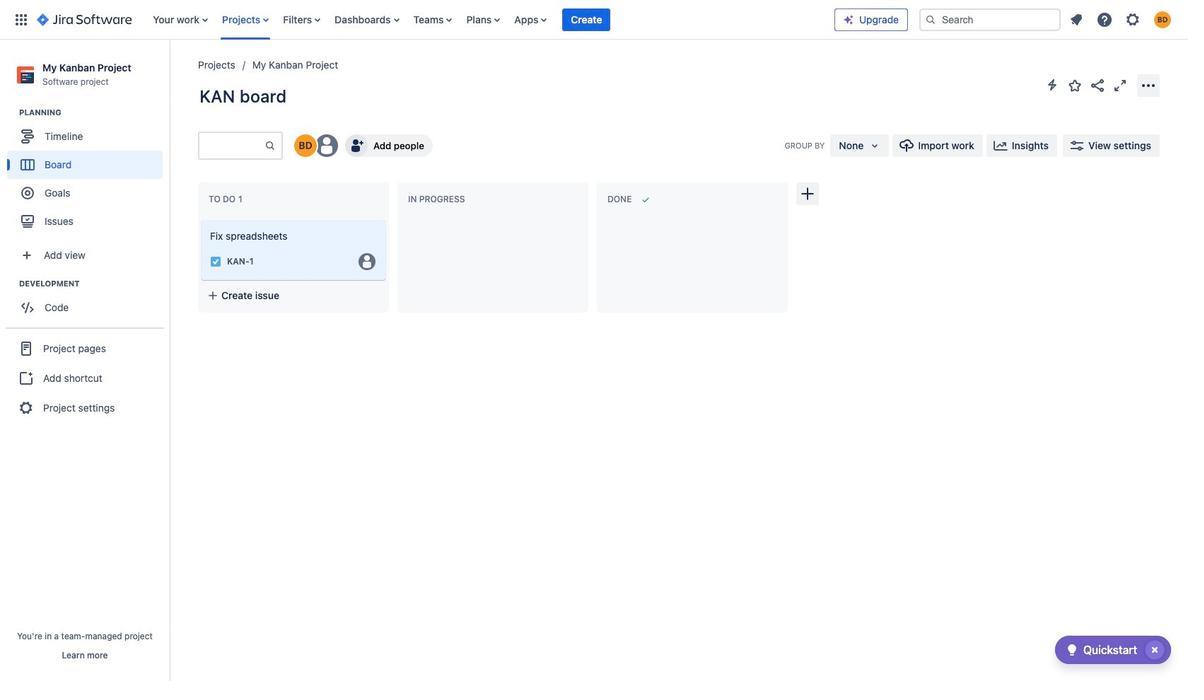Task type: describe. For each thing, give the bounding box(es) containing it.
to do element
[[209, 194, 245, 205]]

create column image
[[800, 185, 817, 202]]

your profile and settings image
[[1155, 11, 1172, 28]]

heading for the planning image
[[19, 107, 169, 118]]

group for the planning image
[[7, 107, 169, 240]]

add people image
[[348, 137, 365, 154]]

enter full screen image
[[1113, 77, 1130, 94]]

group for the development image
[[7, 278, 169, 326]]

0 horizontal spatial list
[[146, 0, 835, 39]]

1 horizontal spatial list
[[1064, 7, 1180, 32]]

import image
[[899, 137, 916, 154]]

Search field
[[920, 8, 1062, 31]]

more actions image
[[1141, 77, 1158, 94]]

create issue image
[[192, 211, 209, 228]]

automations menu button icon image
[[1045, 76, 1062, 93]]

planning image
[[2, 104, 19, 121]]

primary element
[[8, 0, 835, 39]]

notifications image
[[1069, 11, 1086, 28]]

goal image
[[21, 187, 34, 200]]

view settings image
[[1069, 137, 1086, 154]]

settings image
[[1125, 11, 1142, 28]]

sidebar navigation image
[[154, 57, 185, 85]]

task image
[[210, 256, 222, 268]]



Task type: vqa. For each thing, say whether or not it's contained in the screenshot.
the 'search' field
yes



Task type: locate. For each thing, give the bounding box(es) containing it.
heading
[[19, 107, 169, 118], [19, 278, 169, 290]]

0 vertical spatial heading
[[19, 107, 169, 118]]

Search this board text field
[[200, 133, 265, 159]]

help image
[[1097, 11, 1114, 28]]

None search field
[[920, 8, 1062, 31]]

appswitcher icon image
[[13, 11, 30, 28]]

1 heading from the top
[[19, 107, 169, 118]]

2 heading from the top
[[19, 278, 169, 290]]

check image
[[1064, 642, 1081, 659]]

group
[[7, 107, 169, 240], [7, 278, 169, 326], [6, 328, 164, 428]]

search image
[[926, 14, 937, 25]]

0 vertical spatial group
[[7, 107, 169, 240]]

dismiss quickstart image
[[1144, 639, 1167, 662]]

1 vertical spatial heading
[[19, 278, 169, 290]]

development image
[[2, 275, 19, 292]]

heading for the development image
[[19, 278, 169, 290]]

list item
[[563, 0, 611, 39]]

list
[[146, 0, 835, 39], [1064, 7, 1180, 32]]

1 vertical spatial group
[[7, 278, 169, 326]]

sidebar element
[[0, 40, 170, 682]]

star kan board image
[[1067, 77, 1084, 94]]

2 vertical spatial group
[[6, 328, 164, 428]]

jira software image
[[37, 11, 132, 28], [37, 11, 132, 28]]

banner
[[0, 0, 1189, 40]]



